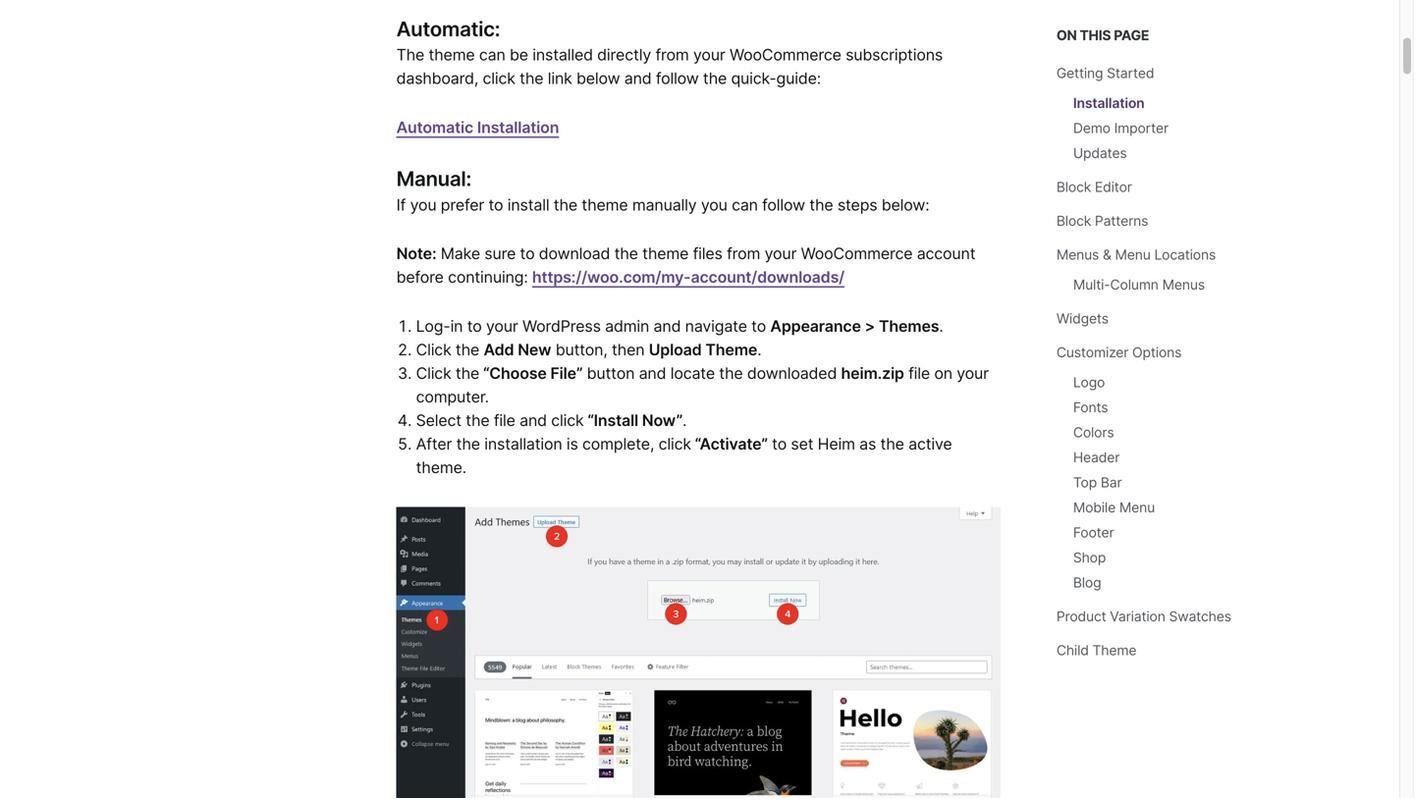 Task type: locate. For each thing, give the bounding box(es) containing it.
options
[[1133, 344, 1182, 361]]

the down computer. in the left of the page
[[466, 411, 490, 430]]

click down now" at the bottom left of the page
[[659, 435, 691, 454]]

woocommerce inside make sure to download the theme files from your woocommerce account before continuing:
[[801, 244, 913, 263]]

theme up the https://woo.com/my-account/downloads/ 'link'
[[643, 244, 689, 263]]

woocommerce up guide:
[[730, 45, 842, 65]]

click down log-
[[416, 340, 451, 360]]

installation down link
[[477, 118, 559, 137]]

active
[[909, 435, 952, 454]]

after
[[416, 435, 452, 454]]

dashboard,
[[396, 69, 479, 88]]

menus left &
[[1057, 247, 1099, 263]]

1 horizontal spatial follow
[[762, 195, 805, 214]]

make
[[441, 244, 480, 263]]

mobile menu link
[[1074, 500, 1155, 516]]

menu right &
[[1115, 247, 1151, 263]]

theme down navigate
[[706, 340, 758, 360]]

click
[[416, 340, 451, 360], [416, 364, 451, 383]]

https://woo.com/my-account/downloads/
[[532, 268, 845, 287]]

1 vertical spatial menus
[[1163, 277, 1205, 293]]

1 vertical spatial file
[[494, 411, 516, 430]]

. up downloaded
[[758, 340, 762, 360]]

1 vertical spatial woocommerce
[[801, 244, 913, 263]]

0 horizontal spatial from
[[656, 45, 689, 65]]

multi-column menus link
[[1074, 277, 1205, 293]]

your right on
[[957, 364, 989, 383]]

theme inside automatic: the theme can be installed directly from your woocommerce subscriptions dashboard, click the link below and follow the quick-guide:
[[429, 45, 475, 65]]

to left install
[[489, 195, 503, 214]]

theme
[[706, 340, 758, 360], [1093, 642, 1137, 659]]

the inside log-in to your wordpress admin and navigate to appearance > themes . click the add new button, then upload theme .
[[456, 340, 480, 360]]

your
[[693, 45, 726, 65], [765, 244, 797, 263], [486, 317, 518, 336], [957, 364, 989, 383]]

click up computer. in the left of the page
[[416, 364, 451, 383]]

follow left quick-
[[656, 69, 699, 88]]

woocommerce for automatic:
[[730, 45, 842, 65]]

before
[[396, 268, 444, 287]]

follow inside automatic: the theme can be installed directly from your woocommerce subscriptions dashboard, click the link below and follow the quick-guide:
[[656, 69, 699, 88]]

shop link
[[1074, 550, 1106, 566]]

0 vertical spatial menu
[[1115, 247, 1151, 263]]

menus & menu locations link
[[1057, 247, 1216, 263]]

blog
[[1074, 575, 1102, 591]]

steps
[[838, 195, 878, 214]]

locate
[[671, 364, 715, 383]]

1 horizontal spatial can
[[732, 195, 758, 214]]

fonts
[[1074, 399, 1108, 416]]

>
[[865, 317, 875, 336]]

theme up download
[[582, 195, 628, 214]]

you right if
[[410, 195, 437, 214]]

the up the https://woo.com/my-
[[615, 244, 638, 263]]

1 horizontal spatial from
[[727, 244, 761, 263]]

0 vertical spatial woocommerce
[[730, 45, 842, 65]]

can up account/downloads/
[[732, 195, 758, 214]]

bar
[[1101, 474, 1122, 491]]

customizer
[[1057, 344, 1129, 361]]

to right 'sure'
[[520, 244, 535, 263]]

0 horizontal spatial click
[[483, 69, 516, 88]]

account/downloads/
[[691, 268, 845, 287]]

1 horizontal spatial theme
[[582, 195, 628, 214]]

install
[[508, 195, 550, 214]]

1 click from the top
[[416, 340, 451, 360]]

0 vertical spatial theme
[[429, 45, 475, 65]]

1 vertical spatial click
[[416, 364, 451, 383]]

to inside make sure to download the theme files from your woocommerce account before continuing:
[[520, 244, 535, 263]]

click inside automatic: the theme can be installed directly from your woocommerce subscriptions dashboard, click the link below and follow the quick-guide:
[[483, 69, 516, 88]]

account
[[917, 244, 976, 263]]

select the file and click "install now" .
[[416, 411, 687, 430]]

your inside log-in to your wordpress admin and navigate to appearance > themes . click the add new button, then upload theme .
[[486, 317, 518, 336]]

2 block from the top
[[1057, 213, 1092, 229]]

woocommerce inside automatic: the theme can be installed directly from your woocommerce subscriptions dashboard, click the link below and follow the quick-guide:
[[730, 45, 842, 65]]

0 horizontal spatial can
[[479, 45, 506, 65]]

can
[[479, 45, 506, 65], [732, 195, 758, 214]]

can left be
[[479, 45, 506, 65]]

theme
[[429, 45, 475, 65], [582, 195, 628, 214], [643, 244, 689, 263]]

1 vertical spatial .
[[758, 340, 762, 360]]

"install
[[588, 411, 639, 430]]

file up installation
[[494, 411, 516, 430]]

block editor
[[1057, 179, 1132, 195]]

1 horizontal spatial menus
[[1163, 277, 1205, 293]]

0 horizontal spatial menus
[[1057, 247, 1099, 263]]

click
[[483, 69, 516, 88], [551, 411, 584, 430], [659, 435, 691, 454]]

menus down locations
[[1163, 277, 1205, 293]]

continuing:
[[448, 268, 528, 287]]

installation inside installation demo importer updates
[[1074, 95, 1145, 111]]

0 horizontal spatial .
[[683, 411, 687, 430]]

colors link
[[1074, 424, 1114, 441]]

0 horizontal spatial you
[[410, 195, 437, 214]]

from right directly
[[656, 45, 689, 65]]

1 horizontal spatial installation
[[1074, 95, 1145, 111]]

2 horizontal spatial theme
[[643, 244, 689, 263]]

to
[[489, 195, 503, 214], [520, 244, 535, 263], [467, 317, 482, 336], [752, 317, 766, 336], [772, 435, 787, 454]]

follow
[[656, 69, 699, 88], [762, 195, 805, 214]]

theme inside log-in to your wordpress admin and navigate to appearance > themes . click the add new button, then upload theme .
[[706, 340, 758, 360]]

mobile
[[1074, 500, 1116, 516]]

. up on
[[939, 317, 944, 336]]

0 horizontal spatial installation
[[477, 118, 559, 137]]

1 horizontal spatial click
[[551, 411, 584, 430]]

your up the add
[[486, 317, 518, 336]]

1 vertical spatial follow
[[762, 195, 805, 214]]

2 horizontal spatial .
[[939, 317, 944, 336]]

top
[[1074, 474, 1097, 491]]

0 vertical spatial click
[[416, 340, 451, 360]]

1 vertical spatial from
[[727, 244, 761, 263]]

admin
[[605, 317, 650, 336]]

directly
[[597, 45, 651, 65]]

your up account/downloads/
[[765, 244, 797, 263]]

&
[[1103, 247, 1112, 263]]

0 vertical spatial file
[[909, 364, 930, 383]]

from up account/downloads/
[[727, 244, 761, 263]]

menu
[[1115, 247, 1151, 263], [1120, 500, 1155, 516]]

then
[[612, 340, 645, 360]]

1 vertical spatial block
[[1057, 213, 1092, 229]]

block for block editor
[[1057, 179, 1092, 195]]

below
[[577, 69, 620, 88]]

to left set
[[772, 435, 787, 454]]

logo fonts colors header top bar mobile menu footer shop blog
[[1074, 374, 1155, 591]]

follow left steps
[[762, 195, 805, 214]]

installation demo importer updates
[[1074, 95, 1169, 162]]

0 vertical spatial installation
[[1074, 95, 1145, 111]]

and inside log-in to your wordpress admin and navigate to appearance > themes . click the add new button, then upload theme .
[[654, 317, 681, 336]]

0 horizontal spatial file
[[494, 411, 516, 430]]

1 horizontal spatial .
[[758, 340, 762, 360]]

manually
[[632, 195, 697, 214]]

header link
[[1074, 449, 1120, 466]]

the right the as
[[881, 435, 904, 454]]

2 horizontal spatial click
[[659, 435, 691, 454]]

2 you from the left
[[701, 195, 728, 214]]

theme down the variation
[[1093, 642, 1137, 659]]

1 block from the top
[[1057, 179, 1092, 195]]

the down in
[[456, 340, 480, 360]]

1 vertical spatial theme
[[582, 195, 628, 214]]

menu inside the logo fonts colors header top bar mobile menu footer shop blog
[[1120, 500, 1155, 516]]

can inside automatic: the theme can be installed directly from your woocommerce subscriptions dashboard, click the link below and follow the quick-guide:
[[479, 45, 506, 65]]

widgets
[[1057, 310, 1109, 327]]

getting
[[1057, 65, 1104, 82]]

you up files
[[701, 195, 728, 214]]

file left on
[[909, 364, 930, 383]]

1 horizontal spatial you
[[701, 195, 728, 214]]

installation up demo importer link
[[1074, 95, 1145, 111]]

1 horizontal spatial file
[[909, 364, 930, 383]]

menu down bar
[[1120, 500, 1155, 516]]

importer
[[1115, 120, 1169, 137]]

click up 'is'
[[551, 411, 584, 430]]

0 vertical spatial theme
[[706, 340, 758, 360]]

from inside make sure to download the theme files from your woocommerce account before continuing:
[[727, 244, 761, 263]]

and
[[624, 69, 652, 88], [654, 317, 681, 336], [639, 364, 666, 383], [520, 411, 547, 430]]

https://woo.com/my-
[[532, 268, 691, 287]]

0 vertical spatial .
[[939, 317, 944, 336]]

and inside automatic: the theme can be installed directly from your woocommerce subscriptions dashboard, click the link below and follow the quick-guide:
[[624, 69, 652, 88]]

automatic
[[396, 118, 474, 137]]

as
[[860, 435, 876, 454]]

from inside automatic: the theme can be installed directly from your woocommerce subscriptions dashboard, click the link below and follow the quick-guide:
[[656, 45, 689, 65]]

2 vertical spatial theme
[[643, 244, 689, 263]]

file
[[909, 364, 930, 383], [494, 411, 516, 430]]

updates
[[1074, 145, 1127, 162]]

block down 'block editor' link
[[1057, 213, 1092, 229]]

from
[[656, 45, 689, 65], [727, 244, 761, 263]]

installation
[[1074, 95, 1145, 111], [477, 118, 559, 137]]

1 vertical spatial can
[[732, 195, 758, 214]]

sure
[[485, 244, 516, 263]]

child theme link
[[1057, 642, 1137, 659]]

0 vertical spatial from
[[656, 45, 689, 65]]

note:
[[396, 244, 437, 263]]

click the "choose file" button and locate the downloaded heim.zip
[[416, 364, 904, 383]]

0 horizontal spatial theme
[[429, 45, 475, 65]]

wordpress
[[523, 317, 601, 336]]

0 vertical spatial can
[[479, 45, 506, 65]]

0 vertical spatial follow
[[656, 69, 699, 88]]

1 vertical spatial theme
[[1093, 642, 1137, 659]]

woocommerce down steps
[[801, 244, 913, 263]]

0 vertical spatial click
[[483, 69, 516, 88]]

and down directly
[[624, 69, 652, 88]]

installation
[[484, 435, 562, 454]]

click down be
[[483, 69, 516, 88]]

theme down automatic:
[[429, 45, 475, 65]]

. up "to set heim as the active theme."
[[683, 411, 687, 430]]

theme inside manual: if you prefer to install the theme manually you can follow the steps below:
[[582, 195, 628, 214]]

locations
[[1155, 247, 1216, 263]]

the right locate at the top
[[719, 364, 743, 383]]

and up upload
[[654, 317, 681, 336]]

your right directly
[[693, 45, 726, 65]]

variation
[[1110, 609, 1166, 625]]

"activate"
[[695, 435, 768, 454]]

computer.
[[416, 388, 489, 407]]

colors
[[1074, 424, 1114, 441]]

woocommerce for make
[[801, 244, 913, 263]]

your inside make sure to download the theme files from your woocommerce account before continuing:
[[765, 244, 797, 263]]

0 vertical spatial block
[[1057, 179, 1092, 195]]

0 horizontal spatial follow
[[656, 69, 699, 88]]

automatic installation
[[396, 118, 559, 137]]

automatic:
[[396, 17, 500, 41]]

1 vertical spatial menu
[[1120, 500, 1155, 516]]

to right in
[[467, 317, 482, 336]]

0 horizontal spatial theme
[[706, 340, 758, 360]]

block left editor on the right top of the page
[[1057, 179, 1092, 195]]

files
[[693, 244, 723, 263]]

your inside automatic: the theme can be installed directly from your woocommerce subscriptions dashboard, click the link below and follow the quick-guide:
[[693, 45, 726, 65]]



Task type: vqa. For each thing, say whether or not it's contained in the screenshot.
Installation link
yes



Task type: describe. For each thing, give the bounding box(es) containing it.
set
[[791, 435, 814, 454]]

to inside "to set heim as the active theme."
[[772, 435, 787, 454]]

patterns
[[1095, 213, 1149, 229]]

make sure to download the theme files from your woocommerce account before continuing:
[[396, 244, 976, 287]]

blog link
[[1074, 575, 1102, 591]]

getting started
[[1057, 65, 1155, 82]]

customizer options
[[1057, 344, 1182, 361]]

heim.zip
[[841, 364, 904, 383]]

multi-
[[1074, 277, 1111, 293]]

and down upload
[[639, 364, 666, 383]]

2 click from the top
[[416, 364, 451, 383]]

demo
[[1074, 120, 1111, 137]]

the inside "to set heim as the active theme."
[[881, 435, 904, 454]]

product
[[1057, 609, 1107, 625]]

1 horizontal spatial theme
[[1093, 642, 1137, 659]]

and up installation
[[520, 411, 547, 430]]

page
[[1114, 27, 1150, 44]]

demo importer link
[[1074, 120, 1169, 137]]

product variation swatches link
[[1057, 609, 1232, 625]]

1 vertical spatial installation
[[477, 118, 559, 137]]

block for block patterns
[[1057, 213, 1092, 229]]

block patterns link
[[1057, 213, 1149, 229]]

from for automatic:
[[656, 45, 689, 65]]

on this page
[[1057, 27, 1150, 44]]

in
[[450, 317, 463, 336]]

click inside log-in to your wordpress admin and navigate to appearance > themes . click the add new button, then upload theme .
[[416, 340, 451, 360]]

download
[[539, 244, 610, 263]]

add
[[484, 340, 514, 360]]

footer link
[[1074, 525, 1114, 541]]

subscriptions
[[846, 45, 943, 65]]

child theme
[[1057, 642, 1137, 659]]

2 vertical spatial click
[[659, 435, 691, 454]]

updates link
[[1074, 145, 1127, 162]]

widgets link
[[1057, 310, 1109, 327]]

https://woo.com/my-account/downloads/ link
[[532, 268, 845, 287]]

installed
[[533, 45, 593, 65]]

2 vertical spatial .
[[683, 411, 687, 430]]

link
[[548, 69, 572, 88]]

the down be
[[520, 69, 544, 88]]

0 vertical spatial menus
[[1057, 247, 1099, 263]]

below:
[[882, 195, 930, 214]]

select
[[416, 411, 462, 430]]

block patterns
[[1057, 213, 1149, 229]]

the left steps
[[810, 195, 833, 214]]

button
[[587, 364, 635, 383]]

block editor link
[[1057, 179, 1132, 195]]

heim
[[818, 435, 855, 454]]

the left quick-
[[703, 69, 727, 88]]

if
[[396, 195, 406, 214]]

navigate
[[685, 317, 747, 336]]

to right navigate
[[752, 317, 766, 336]]

appearance
[[771, 317, 861, 336]]

your inside the 'file on your computer.'
[[957, 364, 989, 383]]

file inside the 'file on your computer.'
[[909, 364, 930, 383]]

top bar link
[[1074, 474, 1122, 491]]

complete,
[[583, 435, 654, 454]]

installation link
[[1074, 95, 1145, 111]]

downloaded
[[747, 364, 837, 383]]

from for make
[[727, 244, 761, 263]]

column
[[1111, 277, 1159, 293]]

menus & menu locations
[[1057, 247, 1216, 263]]

fonts link
[[1074, 399, 1108, 416]]

can inside manual: if you prefer to install the theme manually you can follow the steps below:
[[732, 195, 758, 214]]

on
[[1057, 27, 1077, 44]]

the right install
[[554, 195, 578, 214]]

themes
[[879, 317, 939, 336]]

now"
[[642, 411, 683, 430]]

the up computer. in the left of the page
[[456, 364, 480, 383]]

product variation swatches
[[1057, 609, 1232, 625]]

this
[[1080, 27, 1111, 44]]

upload
[[649, 340, 702, 360]]

theme inside make sure to download the theme files from your woocommerce account before continuing:
[[643, 244, 689, 263]]

the right after
[[456, 435, 480, 454]]

the inside make sure to download the theme files from your woocommerce account before continuing:
[[615, 244, 638, 263]]

on
[[935, 364, 953, 383]]

theme.
[[416, 458, 467, 478]]

log-
[[416, 317, 450, 336]]

multi-column menus
[[1074, 277, 1205, 293]]

the
[[396, 45, 424, 65]]

guide:
[[777, 69, 821, 88]]

prefer
[[441, 195, 484, 214]]

logo
[[1074, 374, 1105, 391]]

to inside manual: if you prefer to install the theme manually you can follow the steps below:
[[489, 195, 503, 214]]

new
[[518, 340, 551, 360]]

log-in to your wordpress admin and navigate to appearance > themes . click the add new button, then upload theme .
[[416, 317, 944, 360]]

"choose
[[483, 364, 547, 383]]

header
[[1074, 449, 1120, 466]]

file"
[[551, 364, 583, 383]]

is
[[567, 435, 578, 454]]

getting started link
[[1057, 65, 1155, 82]]

button,
[[556, 340, 608, 360]]

automatic installation link
[[396, 118, 559, 137]]

child
[[1057, 642, 1089, 659]]

follow inside manual: if you prefer to install the theme manually you can follow the steps below:
[[762, 195, 805, 214]]

1 vertical spatial click
[[551, 411, 584, 430]]

manual:
[[396, 166, 472, 191]]

1 you from the left
[[410, 195, 437, 214]]

to set heim as the active theme.
[[416, 435, 952, 478]]



